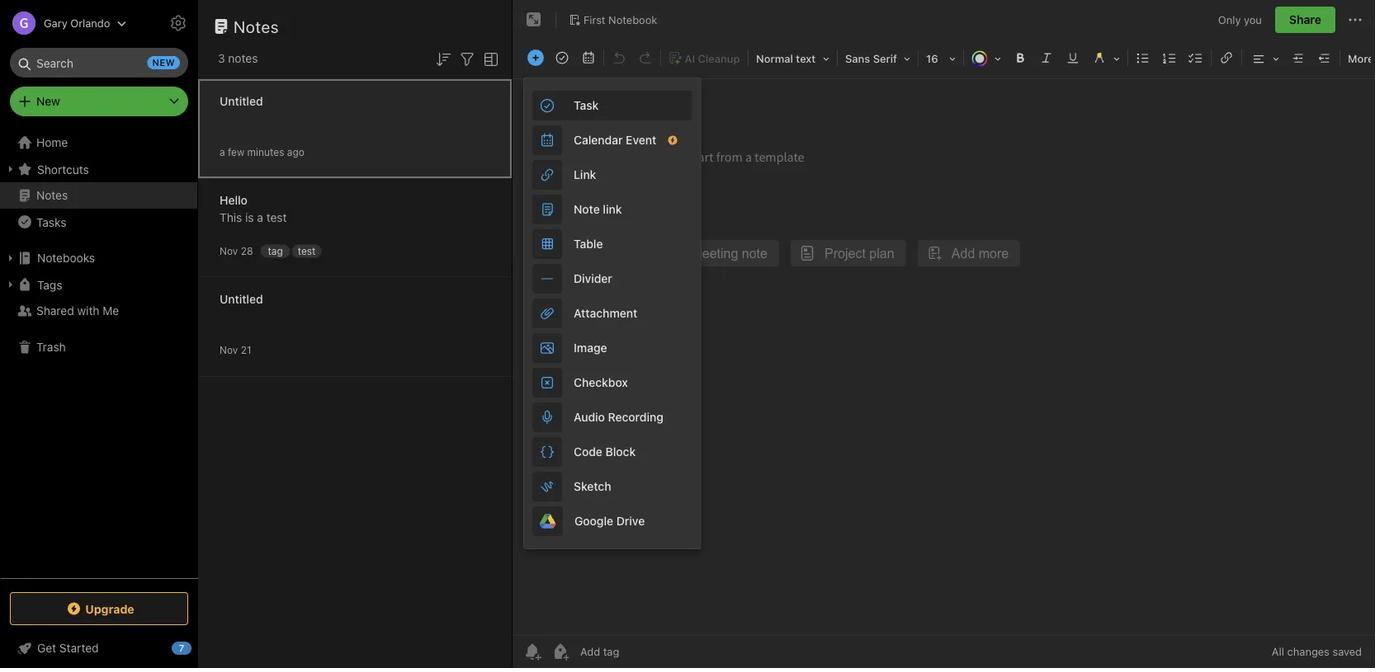 Task type: describe. For each thing, give the bounding box(es) containing it.
table
[[574, 237, 603, 251]]

google drive link
[[524, 504, 700, 539]]

calendar event
[[574, 133, 657, 147]]

untitled for 21
[[220, 293, 263, 306]]

0 vertical spatial a
[[220, 147, 225, 158]]

notebooks
[[37, 251, 95, 265]]

1 vertical spatial a
[[257, 211, 263, 225]]

add a reminder image
[[523, 642, 542, 662]]

drive
[[617, 515, 645, 528]]

task
[[574, 99, 599, 112]]

new
[[36, 95, 60, 108]]

Font family field
[[840, 46, 917, 70]]

nov for nov 21
[[220, 345, 238, 356]]

shared with me
[[36, 304, 119, 318]]

Sort options field
[[433, 48, 453, 69]]

shared
[[36, 304, 74, 318]]

attachment
[[574, 307, 638, 320]]

dropdown list menu
[[524, 88, 700, 539]]

add tag image
[[551, 642, 571, 662]]

Help and Learning task checklist field
[[0, 636, 198, 662]]

More field
[[1343, 46, 1376, 69]]

untitled for few
[[220, 95, 263, 108]]

gary orlando
[[44, 17, 110, 29]]

started
[[59, 642, 99, 656]]

link
[[574, 168, 597, 182]]

share
[[1290, 13, 1322, 26]]

only you
[[1219, 13, 1262, 26]]

0 vertical spatial notes
[[234, 17, 279, 36]]

View options field
[[477, 48, 501, 69]]

code block link
[[524, 435, 700, 470]]

image link
[[524, 331, 700, 366]]

checkbox link
[[524, 366, 700, 400]]

checkbox
[[574, 376, 628, 390]]

task link
[[524, 88, 700, 123]]

settings image
[[168, 13, 188, 33]]

note link
[[574, 203, 622, 216]]

share button
[[1276, 7, 1336, 33]]

shortcuts button
[[0, 156, 197, 182]]

only
[[1219, 13, 1241, 26]]

a few minutes ago
[[220, 147, 305, 158]]

nov 28
[[220, 246, 253, 257]]

trash
[[36, 341, 66, 354]]

notebook
[[609, 13, 658, 26]]

nov for nov 28
[[220, 246, 238, 257]]

numbered list image
[[1158, 46, 1182, 69]]

tag
[[268, 245, 283, 257]]

Add filters field
[[457, 48, 477, 69]]

note link link
[[524, 192, 700, 227]]

Heading level field
[[751, 46, 836, 70]]

few
[[228, 147, 245, 158]]

me
[[103, 304, 119, 318]]

notes link
[[0, 182, 197, 209]]

minutes
[[247, 147, 284, 158]]

note
[[574, 203, 600, 216]]

home link
[[0, 130, 198, 156]]

0 vertical spatial test
[[266, 211, 287, 225]]

shared with me link
[[0, 298, 197, 324]]

28
[[241, 246, 253, 257]]

Add tag field
[[579, 645, 703, 659]]

click to collapse image
[[192, 638, 204, 658]]

this is a test
[[220, 211, 287, 225]]

table link
[[524, 227, 700, 262]]

link
[[603, 203, 622, 216]]

first
[[584, 13, 606, 26]]

home
[[36, 136, 68, 149]]

get started
[[37, 642, 99, 656]]

expand note image
[[524, 10, 544, 30]]

outdent image
[[1314, 46, 1337, 69]]

gary
[[44, 17, 67, 29]]

recording
[[608, 411, 664, 424]]

7
[[179, 644, 184, 654]]

notebooks link
[[0, 245, 197, 272]]

more
[[1348, 52, 1374, 65]]

notes inside notes link
[[36, 189, 68, 202]]

new button
[[10, 87, 188, 116]]

new search field
[[21, 48, 180, 78]]

Account field
[[0, 7, 127, 40]]

tree containing home
[[0, 130, 198, 578]]

changes
[[1288, 646, 1330, 658]]

get
[[37, 642, 56, 656]]

shortcuts
[[37, 162, 89, 176]]

audio recording link
[[524, 400, 700, 435]]

divider
[[574, 272, 613, 286]]

3 notes
[[218, 52, 258, 65]]

1 vertical spatial test
[[298, 245, 316, 257]]

tags
[[37, 278, 62, 292]]

Font size field
[[921, 46, 962, 70]]

Search text field
[[21, 48, 177, 78]]

bulleted list image
[[1132, 46, 1155, 69]]

Alignment field
[[1244, 46, 1286, 70]]

google drive
[[575, 515, 645, 528]]

calendar
[[574, 133, 623, 147]]

sans serif
[[846, 52, 897, 65]]

hello
[[220, 194, 248, 207]]

note window element
[[513, 0, 1376, 669]]



Task type: vqa. For each thing, say whether or not it's contained in the screenshot.
TEST
yes



Task type: locate. For each thing, give the bounding box(es) containing it.
italic image
[[1035, 46, 1059, 69]]

a right is
[[257, 211, 263, 225]]

1 vertical spatial nov
[[220, 345, 238, 356]]

1 horizontal spatial test
[[298, 245, 316, 257]]

untitled down notes
[[220, 95, 263, 108]]

more actions image
[[1346, 10, 1366, 30]]

divider link
[[524, 262, 700, 296]]

nov left 21
[[220, 345, 238, 356]]

trash link
[[0, 334, 197, 361]]

test right tag
[[298, 245, 316, 257]]

Insert field
[[523, 46, 548, 69]]

new
[[152, 57, 175, 68]]

calendar event image
[[577, 46, 600, 69]]

all changes saved
[[1272, 646, 1362, 658]]

untitled down nov 28
[[220, 293, 263, 306]]

tasks
[[36, 215, 66, 229]]

nov
[[220, 246, 238, 257], [220, 345, 238, 356]]

all
[[1272, 646, 1285, 658]]

Highlight field
[[1087, 46, 1126, 70]]

1 nov from the top
[[220, 246, 238, 257]]

1 untitled from the top
[[220, 95, 263, 108]]

Note Editor text field
[[513, 79, 1376, 635]]

1 vertical spatial notes
[[36, 189, 68, 202]]

this
[[220, 211, 242, 225]]

attachment link
[[524, 296, 700, 331]]

upgrade
[[85, 603, 134, 616]]

block
[[606, 445, 636, 459]]

16
[[926, 52, 938, 65]]

test
[[266, 211, 287, 225], [298, 245, 316, 257]]

checklist image
[[1185, 46, 1208, 69]]

first notebook button
[[563, 8, 663, 31]]

notes up tasks on the top left
[[36, 189, 68, 202]]

serif
[[873, 52, 897, 65]]

audio
[[574, 411, 605, 424]]

orlando
[[70, 17, 110, 29]]

first notebook
[[584, 13, 658, 26]]

code block
[[574, 445, 636, 459]]

2 untitled from the top
[[220, 293, 263, 306]]

notes up notes
[[234, 17, 279, 36]]

21
[[241, 345, 251, 356]]

saved
[[1333, 646, 1362, 658]]

tasks button
[[0, 209, 197, 235]]

upgrade button
[[10, 593, 188, 626]]

ago
[[287, 147, 305, 158]]

More actions field
[[1346, 7, 1366, 33]]

notes
[[234, 17, 279, 36], [36, 189, 68, 202]]

expand tags image
[[4, 278, 17, 291]]

with
[[77, 304, 100, 318]]

expand notebooks image
[[4, 252, 17, 265]]

image
[[574, 341, 607, 355]]

indent image
[[1287, 46, 1310, 69]]

tree
[[0, 130, 198, 578]]

0 vertical spatial untitled
[[220, 95, 263, 108]]

Font color field
[[966, 46, 1007, 70]]

2 nov from the top
[[220, 345, 238, 356]]

underline image
[[1062, 46, 1085, 69]]

link link
[[524, 158, 700, 192]]

normal text
[[756, 52, 816, 65]]

0 horizontal spatial a
[[220, 147, 225, 158]]

sketch link
[[524, 470, 700, 504]]

normal
[[756, 52, 793, 65]]

text
[[796, 52, 816, 65]]

insert link image
[[1215, 46, 1239, 69]]

0 vertical spatial nov
[[220, 246, 238, 257]]

1 horizontal spatial notes
[[234, 17, 279, 36]]

google
[[575, 515, 614, 528]]

0 horizontal spatial notes
[[36, 189, 68, 202]]

untitled
[[220, 95, 263, 108], [220, 293, 263, 306]]

3
[[218, 52, 225, 65]]

add filters image
[[457, 49, 477, 69]]

test right is
[[266, 211, 287, 225]]

0 horizontal spatial test
[[266, 211, 287, 225]]

tags button
[[0, 272, 197, 298]]

task image
[[551, 46, 574, 69]]

sketch
[[574, 480, 611, 494]]

is
[[245, 211, 254, 225]]

1 horizontal spatial a
[[257, 211, 263, 225]]

bold image
[[1009, 46, 1032, 69]]

audio recording
[[574, 411, 664, 424]]

a left the "few"
[[220, 147, 225, 158]]

nov 21
[[220, 345, 251, 356]]

notes
[[228, 52, 258, 65]]

nov left 28
[[220, 246, 238, 257]]

calendar event link
[[524, 123, 700, 158]]

1 vertical spatial untitled
[[220, 293, 263, 306]]

event
[[626, 133, 657, 147]]

sans
[[846, 52, 871, 65]]

you
[[1244, 13, 1262, 26]]



